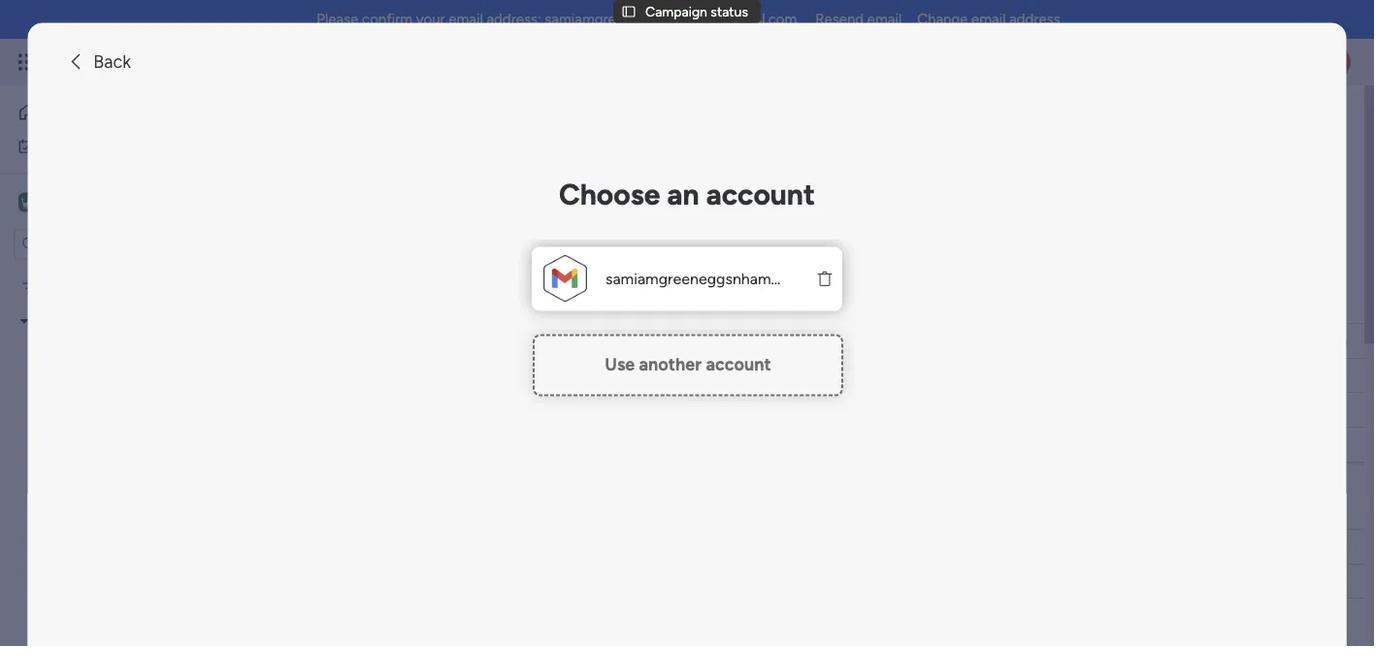 Task type: vqa. For each thing, say whether or not it's contained in the screenshot.
Campaign
yes



Task type: locate. For each thing, give the bounding box(es) containing it.
hide button
[[766, 222, 837, 253]]

campaign up use
[[607, 333, 669, 349]]

my
[[43, 138, 61, 154]]

tips
[[373, 291, 406, 316]]

sam's
[[45, 193, 86, 212]]

to right how
[[582, 368, 595, 384]]

1 vertical spatial sending
[[1267, 539, 1317, 555]]

back button
[[59, 46, 139, 77]]

email
[[449, 11, 483, 28], [868, 11, 902, 28], [972, 11, 1006, 28]]

email for change email address
[[972, 11, 1006, 28]]

list box containing green eggs and ham
[[0, 268, 248, 647]]

samiamgreeneggsnham27@gmail.com
[[545, 11, 797, 28], [606, 270, 875, 288]]

status chart
[[622, 178, 696, 195]]

campaign
[[646, 3, 708, 20], [607, 333, 669, 349]]

eggs
[[86, 280, 117, 297]]

1 vertical spatial account
[[706, 354, 772, 375]]

change email address
[[918, 11, 1061, 28]]

how
[[553, 368, 579, 384]]

Search in workspace field
[[41, 233, 162, 255]]

option
[[0, 271, 248, 275]]

0 vertical spatial sending
[[1267, 333, 1317, 349]]

calendar button
[[524, 171, 607, 202]]

0 vertical spatial date
[[1321, 333, 1348, 349]]

sending
[[1267, 333, 1317, 349], [1267, 539, 1317, 555]]

back
[[94, 51, 131, 72]]

0 horizontal spatial to
[[410, 291, 428, 316]]

date for first sending date field from the bottom
[[1321, 539, 1348, 555]]

Sending date field
[[1262, 331, 1353, 352], [1262, 536, 1353, 558]]

to
[[410, 291, 428, 316], [504, 368, 517, 384], [582, 368, 595, 384]]

email right change
[[972, 11, 1006, 28]]

1 vertical spatial sending date
[[1267, 539, 1348, 555]]

3 email from the left
[[972, 11, 1006, 28]]

resend
[[816, 11, 864, 28]]

please
[[317, 11, 359, 28]]

select product image
[[17, 52, 37, 72]]

most
[[603, 291, 649, 316]]

email marketing
[[35, 313, 132, 330]]

0 vertical spatial account
[[706, 176, 815, 211]]

2 date from the top
[[1321, 539, 1348, 555]]

ham
[[146, 280, 175, 297]]

account
[[776, 333, 828, 349]]

2 sending from the top
[[1267, 539, 1317, 555]]

an
[[667, 176, 699, 211]]

1 sending from the top
[[1267, 333, 1317, 349]]

public board image
[[42, 345, 60, 364]]

use
[[605, 354, 635, 375]]

account
[[706, 176, 815, 211], [706, 354, 772, 375]]

address
[[1010, 11, 1061, 28]]

account up sort
[[706, 176, 815, 211]]

1 vertical spatial sending date field
[[1262, 536, 1353, 558]]

email for resend email
[[868, 11, 902, 28]]

1 vertical spatial samiamgreeneggsnham27@gmail.com
[[606, 270, 875, 288]]

campaign left status
[[646, 3, 708, 20]]

use another account
[[605, 354, 772, 375]]

2 horizontal spatial email
[[972, 11, 1006, 28]]

1 email from the left
[[449, 11, 483, 28]]

➡️
[[630, 368, 644, 384]]

sending for 2nd sending date field from the bottom
[[1267, 333, 1317, 349]]

2 sending date field from the top
[[1262, 536, 1353, 558]]

work
[[65, 138, 94, 154]]

list box
[[0, 268, 248, 647]]

green eggs and ham
[[46, 280, 175, 297]]

here
[[473, 368, 500, 384]]

campaign owner
[[607, 333, 711, 349]]

make
[[514, 291, 565, 316]]

chart
[[664, 178, 696, 195]]

email right resend
[[868, 11, 902, 28]]

to right tips
[[410, 291, 428, 316]]

1 account from the top
[[706, 176, 815, 211]]

1 horizontal spatial email
[[868, 11, 902, 28]]

2 sending date from the top
[[1267, 539, 1348, 555]]

0 vertical spatial sending date
[[1267, 333, 1348, 349]]

few
[[334, 291, 368, 316]]

2 account from the top
[[706, 354, 772, 375]]

account for use another account
[[706, 354, 772, 375]]

0 vertical spatial campaign
[[646, 3, 708, 20]]

0 vertical spatial sending date field
[[1262, 331, 1353, 352]]

1 vertical spatial date
[[1321, 539, 1348, 555]]

hi there! 👋  click here to learn how to start ➡️
[[367, 368, 644, 384]]

sam green image
[[1320, 47, 1351, 78]]

choose an account
[[559, 176, 815, 211]]

sending date
[[1267, 333, 1348, 349], [1267, 539, 1348, 555]]

2 email from the left
[[868, 11, 902, 28]]

1 date from the top
[[1321, 333, 1348, 349]]

campaign inside field
[[607, 333, 669, 349]]

account down owner
[[706, 354, 772, 375]]

to right here
[[504, 368, 517, 384]]

date
[[1321, 333, 1348, 349], [1321, 539, 1348, 555]]

filter
[[625, 230, 656, 246]]

another
[[639, 354, 702, 375]]

account for choose an account
[[706, 176, 815, 211]]

person button
[[504, 222, 588, 253]]

email right your
[[449, 11, 483, 28]]

1 vertical spatial campaign
[[607, 333, 669, 349]]

owner
[[673, 333, 711, 349]]

home button
[[12, 97, 209, 128]]

dapulse recycle image
[[818, 271, 832, 286]]

few tips to help you make the most of this template :)
[[334, 291, 811, 316]]

workspace
[[90, 193, 169, 212]]

0 horizontal spatial email
[[449, 11, 483, 28]]



Task type: describe. For each thing, give the bounding box(es) containing it.
workspace selection element
[[18, 191, 171, 216]]

template
[[712, 291, 794, 316]]

of
[[653, 291, 670, 316]]

sam's workspace button
[[14, 186, 193, 219]]

sort button
[[692, 222, 760, 253]]

resend email link
[[816, 11, 902, 28]]

sam's workspace
[[45, 193, 169, 212]]

workspace image
[[21, 192, 35, 213]]

hide
[[797, 230, 826, 246]]

please confirm your email address: samiamgreeneggsnham27@gmail.com
[[317, 11, 797, 28]]

start
[[599, 368, 627, 384]]

there!
[[384, 368, 420, 384]]

1 sending date from the top
[[1267, 333, 1348, 349]]

resend email
[[816, 11, 902, 28]]

change email address link
[[918, 11, 1061, 28]]

your
[[416, 11, 445, 28]]

filter button
[[594, 222, 686, 253]]

status chart button
[[607, 171, 710, 202]]

1 horizontal spatial to
[[504, 368, 517, 384]]

workspace image
[[18, 192, 38, 213]]

and
[[120, 280, 142, 297]]

campaign for campaign owner
[[607, 333, 669, 349]]

email
[[35, 313, 68, 330]]

campaign for campaign status
[[646, 3, 708, 20]]

hi
[[367, 368, 380, 384]]

my work
[[43, 138, 94, 154]]

click
[[440, 368, 470, 384]]

learn
[[520, 368, 550, 384]]

campaign status
[[646, 3, 748, 20]]

Account field
[[771, 331, 833, 352]]

0 vertical spatial samiamgreeneggsnham27@gmail.com
[[545, 11, 797, 28]]

this
[[675, 291, 707, 316]]

my work button
[[12, 131, 209, 162]]

change
[[918, 11, 968, 28]]

status
[[622, 178, 661, 195]]

monday button
[[50, 37, 309, 87]]

home
[[45, 104, 82, 121]]

:)
[[798, 291, 811, 316]]

add view image
[[722, 179, 730, 193]]

Few tips to help you make the most of this template :) field
[[329, 291, 816, 316]]

date for 2nd sending date field from the bottom
[[1321, 333, 1348, 349]]

arrow down image
[[662, 226, 686, 249]]

2 horizontal spatial to
[[582, 368, 595, 384]]

1 sending date field from the top
[[1262, 331, 1353, 352]]

monday
[[86, 51, 153, 73]]

👋
[[423, 368, 437, 384]]

status
[[711, 3, 748, 20]]

choose
[[559, 176, 660, 211]]

the
[[570, 291, 598, 316]]

confirm
[[362, 11, 413, 28]]

calendar
[[538, 178, 592, 195]]

you
[[476, 291, 509, 316]]

to inside the "few tips to help you make the most of this template :)" field
[[410, 291, 428, 316]]

sending for first sending date field from the bottom
[[1267, 539, 1317, 555]]

address:
[[487, 11, 541, 28]]

caret down image
[[20, 315, 28, 328]]

sort
[[723, 230, 749, 246]]

help
[[433, 291, 472, 316]]

person
[[535, 230, 576, 246]]

Campaign owner field
[[603, 331, 716, 352]]

marketing
[[71, 313, 132, 330]]

green
[[46, 280, 83, 297]]



